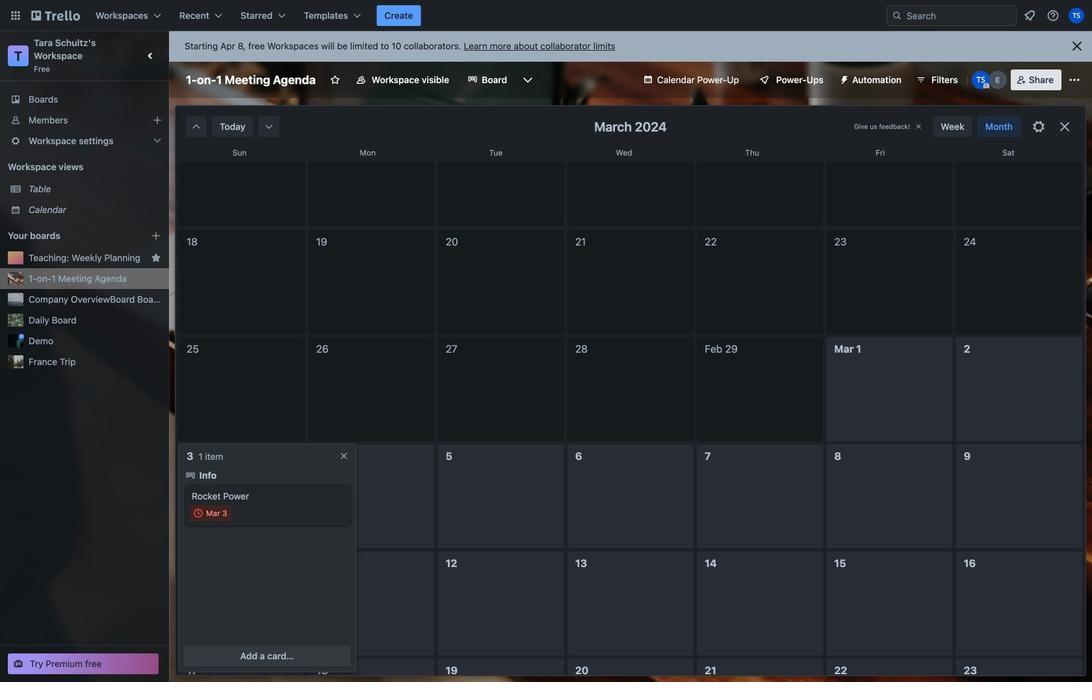 Task type: describe. For each thing, give the bounding box(es) containing it.
1 vertical spatial sm image
[[190, 120, 203, 133]]

back to home image
[[31, 5, 80, 26]]

1 vertical spatial tara schultz (taraschultz7) image
[[972, 71, 990, 89]]

customize views image
[[522, 73, 535, 86]]

open information menu image
[[1047, 9, 1060, 22]]

0 vertical spatial tara schultz (taraschultz7) image
[[1069, 8, 1085, 23]]

primary element
[[0, 0, 1093, 31]]

1 horizontal spatial sm image
[[262, 120, 275, 133]]

your boards with 6 items element
[[8, 228, 131, 244]]



Task type: vqa. For each thing, say whether or not it's contained in the screenshot.
Workspace Navigation Collapse Icon
yes



Task type: locate. For each thing, give the bounding box(es) containing it.
0 vertical spatial sm image
[[262, 120, 275, 133]]

star or unstar board image
[[330, 75, 341, 85]]

1 horizontal spatial tara schultz (taraschultz7) image
[[1069, 8, 1085, 23]]

this member is an admin of this board. image
[[984, 83, 990, 89]]

show menu image
[[1069, 73, 1082, 86]]

Board name text field
[[179, 70, 322, 90]]

starred icon image
[[151, 253, 161, 263]]

search image
[[892, 10, 903, 21]]

0 notifications image
[[1022, 8, 1038, 23]]

sm image
[[834, 70, 853, 88], [190, 120, 203, 133], [192, 507, 205, 520]]

0 vertical spatial sm image
[[834, 70, 853, 88]]

1 vertical spatial sm image
[[184, 470, 197, 483]]

sm image
[[262, 120, 275, 133], [184, 470, 197, 483]]

workspace navigation collapse icon image
[[142, 47, 160, 65]]

Search field
[[887, 5, 1017, 26]]

ethanhunt1 (ethanhunt117) image
[[989, 71, 1007, 89]]

0 horizontal spatial sm image
[[184, 470, 197, 483]]

add board image
[[151, 231, 161, 241]]

2 vertical spatial sm image
[[192, 507, 205, 520]]

tara schultz (taraschultz7) image
[[1069, 8, 1085, 23], [972, 71, 990, 89]]

0 horizontal spatial tara schultz (taraschultz7) image
[[972, 71, 990, 89]]



